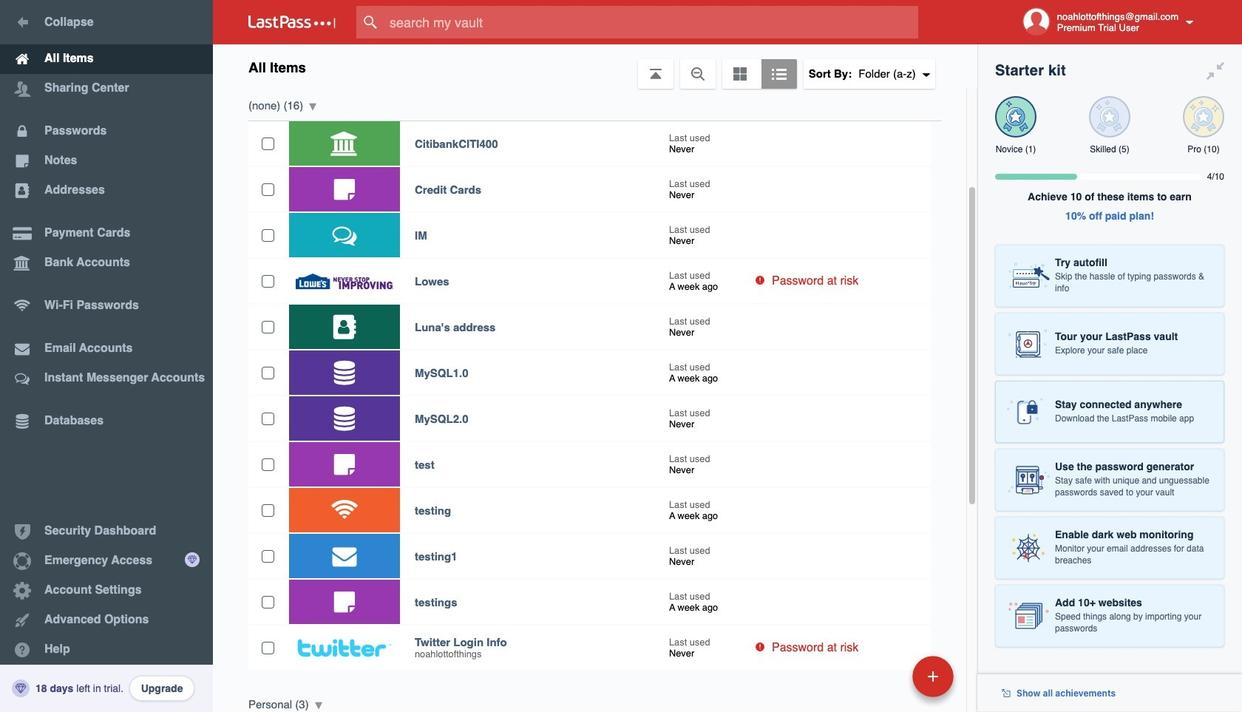 Task type: vqa. For each thing, say whether or not it's contained in the screenshot.
New item image
no



Task type: describe. For each thing, give the bounding box(es) containing it.
lastpass image
[[248, 16, 336, 29]]

new item element
[[811, 655, 959, 697]]



Task type: locate. For each thing, give the bounding box(es) containing it.
main navigation navigation
[[0, 0, 213, 712]]

vault options navigation
[[213, 44, 978, 89]]

Search search field
[[356, 6, 947, 38]]

search my vault text field
[[356, 6, 947, 38]]

new item navigation
[[811, 652, 963, 712]]



